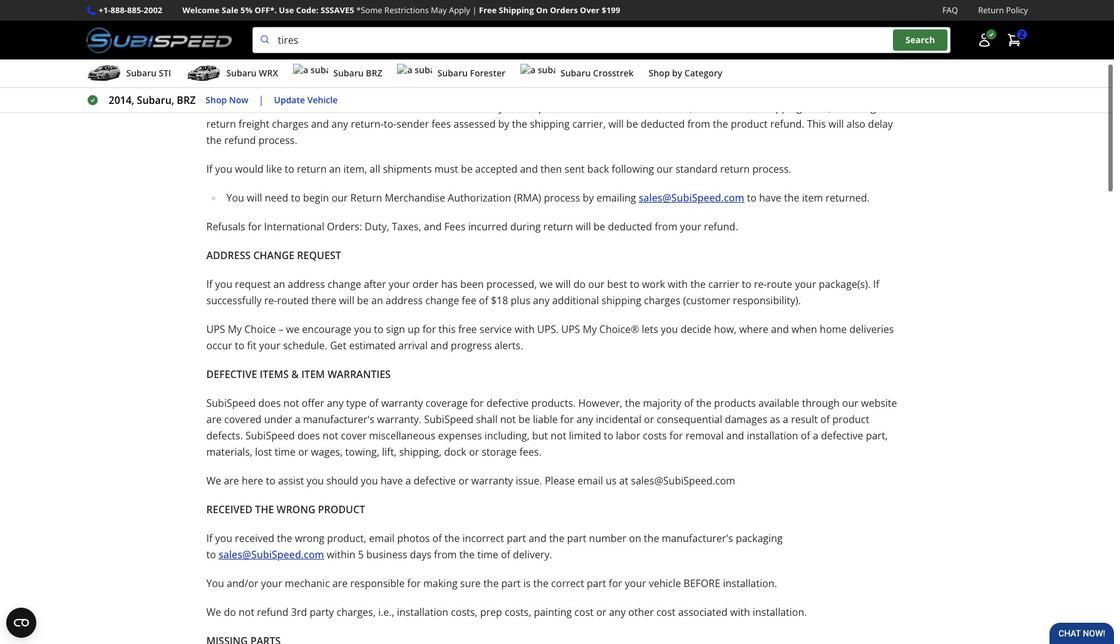 Task type: describe. For each thing, give the bounding box(es) containing it.
be inside if you request an address change after your order has been processed, we will do our best to work with the carrier to re-route your package(s). if successfully re-routed there will be an address change fee of $18 plus any additional shipping charges (customer responsibility).
[[357, 294, 369, 308]]

lost
[[255, 446, 272, 459]]

return policy
[[979, 4, 1029, 16]]

of down result
[[801, 429, 811, 443]]

of left delivery.
[[501, 548, 511, 562]]

sssave5
[[321, 4, 354, 16]]

decide
[[681, 323, 712, 337]]

if you received the wrong product, email photos of the incorrect part and the part number on the manufacturer's packaging to
[[206, 532, 783, 562]]

manufacturer's inside subispeed does not offer any type of warranty coverage for defective products. however, the majority of the products available through our website are covered under a manufacturer's warranty. subispeed shall not be liable for any incidental or consequential damages as a result of product defects. subispeed does not cover miscellaneous expenses including, but not limited to labor costs for removal and installation of a defective part, materials, lost time or wages, towing, lift, shipping, dock or storage fees.
[[303, 413, 375, 427]]

defects.
[[206, 429, 243, 443]]

not up wages,
[[323, 429, 339, 443]]

0 horizontal spatial an
[[274, 278, 285, 291]]

all inside refused or undeliverable orders that are returned to our facility will be processed like a standard return; this means all shipping costs, including return freight charges and any return-to-sender fees assessed by the shipping carrier, will be deducted from the product refund. this will also delay the refund process.
[[749, 101, 760, 115]]

your right after
[[389, 278, 410, 291]]

sales@subispeed.com to have the item returned.
[[269, 22, 500, 36]]

vehicle
[[649, 577, 681, 591]]

to inside 'if you received the wrong product, email photos of the incorrect part and the part number on the manufacturer's packaging to'
[[206, 548, 216, 562]]

shall
[[476, 413, 498, 427]]

before
[[684, 577, 721, 591]]

address
[[206, 249, 251, 263]]

please
[[442, 43, 472, 57]]

2 vertical spatial from
[[434, 548, 457, 562]]

–
[[279, 323, 284, 337]]

1 vertical spatial |
[[259, 93, 264, 107]]

subaru brz button
[[293, 62, 383, 87]]

refund. this
[[771, 117, 827, 131]]

1 vertical spatial does
[[298, 429, 320, 443]]

will right there
[[339, 294, 355, 308]]

then
[[541, 162, 562, 176]]

of down through
[[821, 413, 830, 427]]

our right following
[[657, 162, 673, 176]]

would
[[235, 162, 264, 176]]

1 horizontal spatial orders
[[550, 4, 578, 16]]

is
[[524, 577, 531, 591]]

a subaru wrx thumbnail image image
[[186, 64, 221, 83]]

fee
[[462, 294, 477, 308]]

our up orders: at the left top
[[332, 191, 348, 205]]

0 horizontal spatial like
[[266, 162, 282, 176]]

products
[[715, 397, 756, 411]]

including,
[[485, 429, 530, 443]]

fees
[[432, 117, 451, 131]]

carrier
[[709, 278, 740, 291]]

search button
[[894, 30, 948, 51]]

will right carrier,
[[609, 117, 624, 131]]

2 horizontal spatial return
[[979, 4, 1005, 16]]

need inside . you will need to begin our return merchandise authorization (rma) process by emailing
[[531, 6, 555, 20]]

0 horizontal spatial does
[[258, 397, 281, 411]]

making
[[424, 577, 458, 591]]

sales@subispeed.com up crosstrek
[[567, 43, 673, 57]]

0 horizontal spatial authorization
[[448, 191, 512, 205]]

and up 'subaru brz'
[[348, 43, 366, 57]]

part left the number
[[567, 532, 587, 546]]

category
[[685, 67, 723, 79]]

if you would like to return an item, all shipments must be accepted and then sent back following our standard return process.
[[206, 162, 792, 176]]

our inside if you request an address change after your order has been processed, we will do our best to work with the carrier to re-route your package(s). if successfully re-routed there will be an address change fee of $18 plus any additional shipping charges (customer responsibility).
[[589, 278, 605, 291]]

be left processed at the top
[[524, 101, 536, 115]]

0 vertical spatial item
[[432, 22, 453, 36]]

2 my from the left
[[583, 323, 597, 337]]

1 vertical spatial merchandise
[[385, 191, 446, 205]]

damages
[[725, 413, 768, 427]]

you right lets
[[661, 323, 679, 337]]

for down products.
[[561, 413, 574, 427]]

and inside 'if you received the wrong product, email photos of the incorrect part and the part number on the manufacturer's packaging to'
[[529, 532, 547, 546]]

of right type
[[369, 397, 379, 411]]

do inside if you request an address change after your order has been processed, we will do our best to work with the carrier to re-route your package(s). if successfully re-routed there will be an address change fee of $18 plus any additional shipping charges (customer responsibility).
[[574, 278, 586, 291]]

0 horizontal spatial orders
[[227, 6, 260, 20]]

choice
[[245, 323, 276, 337]]

address change request
[[206, 249, 341, 263]]

1 horizontal spatial standard
[[676, 162, 718, 176]]

occur
[[206, 339, 232, 353]]

will up additional at top
[[556, 278, 571, 291]]

.
[[487, 6, 490, 20]]

on
[[536, 4, 548, 16]]

a right under
[[295, 413, 301, 427]]

are inside subispeed does not offer any type of warranty coverage for defective products. however, the majority of the products available through our website are covered under a manufacturer's warranty. subispeed shall not be liable for any incidental or consequential damages as a result of product defects. subispeed does not cover miscellaneous expenses including, but not limited to labor costs for removal and installation of a defective part, materials, lost time or wages, towing, lift, shipping, dock or storage fees.
[[206, 413, 222, 427]]

up
[[408, 323, 420, 337]]

free
[[479, 4, 497, 16]]

1 horizontal spatial from
[[655, 220, 678, 234]]

*some
[[357, 4, 383, 16]]

begin inside . you will need to begin our return merchandise authorization (rma) process by emailing
[[569, 6, 595, 20]]

1 horizontal spatial time
[[478, 548, 499, 562]]

result
[[792, 413, 818, 427]]

0 horizontal spatial all
[[370, 162, 381, 176]]

welcome sale 5% off*. use code: sssave5
[[183, 4, 354, 16]]

for left making
[[408, 577, 421, 591]]

brz inside dropdown button
[[366, 67, 383, 79]]

return;
[[661, 101, 693, 115]]

0 horizontal spatial that
[[263, 6, 283, 20]]

deliveries
[[850, 323, 895, 337]]

refused
[[206, 101, 244, 115]]

return left the item,
[[297, 162, 327, 176]]

subispeed up the a subaru crosstrek thumbnail image
[[503, 43, 553, 57]]

a down shipping,
[[406, 474, 411, 488]]

subispeed logo image
[[86, 27, 232, 53]]

you inside 'if you received the wrong product, email photos of the incorrect part and the part number on the manufacturer's packaging to'
[[215, 532, 232, 546]]

1 vertical spatial warranty
[[472, 474, 513, 488]]

return up the refund.
[[721, 162, 750, 176]]

2014,
[[109, 93, 134, 107]]

subispeed up lost in the left bottom of the page
[[246, 429, 295, 443]]

will right facility
[[507, 101, 522, 115]]

storage
[[482, 446, 517, 459]]

following
[[612, 162, 655, 176]]

be right must
[[461, 162, 473, 176]]

0 vertical spatial |
[[473, 4, 477, 16]]

wages,
[[311, 446, 343, 459]]

1 my from the left
[[228, 323, 242, 337]]

now
[[229, 94, 249, 106]]

cover
[[341, 429, 367, 443]]

part up delivery.
[[507, 532, 526, 546]]

1 vertical spatial need
[[265, 191, 288, 205]]

you inside if you request an address change after your order has been processed, we will do our best to work with the carrier to re-route your package(s). if successfully re-routed there will be an address change fee of $18 plus any additional shipping charges (customer responsibility).
[[215, 278, 232, 291]]

use
[[279, 4, 294, 16]]

at sales@subispeed.com
[[620, 474, 736, 488]]

0 vertical spatial installation.
[[723, 577, 778, 591]]

including
[[834, 101, 877, 115]]

shop for shop by category
[[649, 67, 670, 79]]

by inside refused or undeliverable orders that are returned to our facility will be processed like a standard return; this means all shipping costs, including return freight charges and any return-to-sender fees assessed by the shipping carrier, will be deducted from the product refund. this will also delay the refund process.
[[499, 117, 510, 131]]

are down within
[[333, 577, 348, 591]]

your right and/or
[[261, 577, 282, 591]]

you for our
[[227, 191, 244, 205]]

our inside refused or undeliverable orders that are returned to our facility will be processed like a standard return; this means all shipping costs, including return freight charges and any return-to-sender fees assessed by the shipping carrier, will be deducted from the product refund. this will also delay the refund process.
[[455, 101, 471, 115]]

1 vertical spatial change
[[426, 294, 459, 308]]

for down the number
[[609, 577, 623, 591]]

our inside subispeed does not offer any type of warranty coverage for defective products. however, the majority of the products available through our website are covered under a manufacturer's warranty. subispeed shall not be liable for any incidental or consequential damages as a result of product defects. subispeed does not cover miscellaneous expenses including, but not limited to labor costs for removal and installation of a defective part, materials, lost time or wages, towing, lift, shipping, dock or storage fees.
[[843, 397, 859, 411]]

sales@subispeed.com link for you will need to begin our return merchandise authorization (rma) process by emailing
[[639, 191, 745, 205]]

please
[[545, 474, 575, 488]]

received
[[206, 503, 253, 517]]

and left fees
[[424, 220, 442, 234]]

2 vertical spatial an
[[372, 294, 383, 308]]

item,
[[344, 162, 367, 176]]

your up subaru wrx
[[235, 43, 257, 57]]

and inside refused or undeliverable orders that are returned to our facility will be processed like a standard return; this means all shipping costs, including return freight charges and any return-to-sender fees assessed by the shipping carrier, will be deducted from the product refund. this will also delay the refund process.
[[311, 117, 329, 131]]

coverage
[[426, 397, 468, 411]]

for down consequential
[[670, 429, 683, 443]]

for inside "ups my choice – we encourage you to sign up for this free service with ups. ups my choice® lets you decide how, where and when home deliveries occur to fit your schedule. get estimated arrival and progress alerts."
[[423, 323, 436, 337]]

on
[[630, 532, 642, 546]]

will left also
[[829, 117, 845, 131]]

0 horizontal spatial (rma)
[[514, 191, 542, 205]]

through
[[803, 397, 840, 411]]

charges inside refused or undeliverable orders that are returned to our facility will be processed like a standard return; this means all shipping costs, including return freight charges and any return-to-sender fees assessed by the shipping carrier, will be deducted from the product refund. this will also delay the refund process.
[[272, 117, 309, 131]]

0 horizontal spatial address
[[288, 278, 325, 291]]

apply
[[449, 4, 471, 16]]

manufacturer's inside 'if you received the wrong product, email photos of the incorrect part and the part number on the manufacturer's packaging to'
[[662, 532, 734, 546]]

refund.
[[704, 220, 739, 234]]

open widget image
[[6, 609, 36, 639]]

to inside subispeed does not offer any type of warranty coverage for defective products. however, the majority of the products available through our website are covered under a manufacturer's warranty. subispeed shall not be liable for any incidental or consequential damages as a result of product defects. subispeed does not cover miscellaneous expenses including, but not limited to labor costs for removal and installation of a defective part, materials, lost time or wages, towing, lift, shipping, dock or storage fees.
[[604, 429, 614, 443]]

a subaru brz thumbnail image image
[[293, 64, 329, 83]]

shipped
[[350, 6, 389, 20]]

if right package(s).
[[874, 278, 880, 291]]

authorization inside . you will need to begin our return merchandise authorization (rma) process by emailing
[[714, 6, 778, 20]]

sales@subispeed.com link for if your order isn't in stock and hasn't shipped, please email subispeed at
[[567, 43, 673, 57]]

warranty inside subispeed does not offer any type of warranty coverage for defective products. however, the majority of the products available through our website are covered under a manufacturer's warranty. subispeed shall not be liable for any incidental or consequential damages as a result of product defects. subispeed does not cover miscellaneous expenses including, but not limited to labor costs for removal and installation of a defective part, materials, lost time or wages, towing, lift, shipping, dock or storage fees.
[[381, 397, 423, 411]]

2 horizontal spatial shipping
[[763, 101, 803, 115]]

of up consequential
[[685, 397, 694, 411]]

shipment refusals
[[206, 72, 308, 86]]

1 vertical spatial installation.
[[753, 606, 807, 620]]

a down result
[[813, 429, 819, 443]]

part left is
[[502, 577, 521, 591]]

2 horizontal spatial email
[[578, 474, 604, 488]]

delivery.
[[513, 548, 553, 562]]

if for if your order isn't in stock and hasn't shipped, please email subispeed at sales@subispeed.com to request cancellation.
[[227, 43, 233, 57]]

a subaru crosstrek thumbnail image image
[[521, 64, 556, 83]]

majority
[[643, 397, 682, 411]]

2
[[1020, 28, 1025, 40]]

fees
[[445, 220, 466, 234]]

stock
[[321, 43, 345, 57]]

any inside refused or undeliverable orders that are returned to our facility will be processed like a standard return; this means all shipping costs, including return freight charges and any return-to-sender fees assessed by the shipping carrier, will be deducted from the product refund. this will also delay the refund process.
[[332, 117, 348, 131]]

or right dock
[[469, 446, 479, 459]]

orders
[[326, 101, 357, 115]]

2 horizontal spatial defective
[[822, 429, 864, 443]]

2014, subaru, brz
[[109, 93, 196, 107]]

a right as
[[783, 413, 789, 427]]

1 vertical spatial re-
[[264, 294, 277, 308]]

website
[[862, 397, 898, 411]]

under
[[264, 413, 293, 427]]

costs
[[643, 429, 667, 443]]

orders:
[[327, 220, 362, 234]]

or left other
[[597, 606, 607, 620]]

0 vertical spatial an
[[329, 162, 341, 176]]

1 cost from the left
[[575, 606, 594, 620]]

1 vertical spatial emailing
[[597, 191, 637, 205]]

return down you will need to begin our return merchandise authorization (rma) process by emailing sales@subispeed.com to have the item returned.
[[544, 220, 573, 234]]

0 horizontal spatial begin
[[303, 191, 329, 205]]

emailing inside . you will need to begin our return merchandise authorization (rma) process by emailing
[[227, 22, 266, 36]]

has
[[441, 278, 458, 291]]

update
[[274, 94, 305, 106]]

subaru sti
[[126, 67, 171, 79]]

fees.
[[520, 446, 542, 459]]

to inside . you will need to begin our return merchandise authorization (rma) process by emailing
[[557, 6, 567, 20]]

885-
[[127, 4, 144, 16]]

your left the refund.
[[681, 220, 702, 234]]

and left then
[[520, 162, 538, 176]]

not right but
[[551, 429, 567, 443]]

or inside refused or undeliverable orders that are returned to our facility will be processed like a standard return; this means all shipping costs, including return freight charges and any return-to-sender fees assessed by the shipping carrier, will be deducted from the product refund. this will also delay the refund process.
[[247, 101, 257, 115]]

1 horizontal spatial re-
[[754, 278, 767, 291]]

any left other
[[609, 606, 626, 620]]

merchandise inside . you will need to begin our return merchandise authorization (rma) process by emailing
[[651, 6, 712, 20]]

1 vertical spatial address
[[386, 294, 423, 308]]

subaru for subaru crosstrek
[[561, 67, 591, 79]]

however,
[[579, 397, 623, 411]]

you up estimated
[[354, 323, 372, 337]]

1 vertical spatial deducted
[[608, 220, 653, 234]]

0 horizontal spatial change
[[328, 278, 361, 291]]

1 horizontal spatial costs,
[[505, 606, 532, 620]]

sales@subispeed.com down "already"
[[269, 22, 375, 36]]

a subaru sti thumbnail image image
[[86, 64, 121, 83]]

email inside 'if you received the wrong product, email photos of the incorrect part and the part number on the manufacturer's packaging to'
[[369, 532, 395, 546]]

2 cost from the left
[[657, 606, 676, 620]]

deducted inside refused or undeliverable orders that are returned to our facility will be processed like a standard return; this means all shipping costs, including return freight charges and any return-to-sender fees assessed by the shipping carrier, will be deducted from the product refund. this will also delay the refund process.
[[641, 117, 685, 131]]

you left would
[[215, 162, 232, 176]]

subaru wrx button
[[186, 62, 278, 87]]

2 ups from the left
[[562, 323, 581, 337]]

cannot
[[391, 6, 425, 20]]

subispeed down 'coverage'
[[424, 413, 474, 427]]

shipment
[[206, 72, 257, 86]]

items
[[260, 368, 289, 382]]

and inside subispeed does not offer any type of warranty coverage for defective products. however, the majority of the products available through our website are covered under a manufacturer's warranty. subispeed shall not be liable for any incidental or consequential damages as a result of product defects. subispeed does not cover miscellaneous expenses including, but not limited to labor costs for removal and installation of a defective part, materials, lost time or wages, towing, lift, shipping, dock or storage fees.
[[727, 429, 745, 443]]

part,
[[866, 429, 888, 443]]

1 horizontal spatial item
[[803, 191, 824, 205]]

wrong
[[295, 532, 325, 546]]

with inside "ups my choice – we encourage you to sign up for this free service with ups. ups my choice® lets you decide how, where and when home deliveries occur to fit your schedule. get estimated arrival and progress alerts."
[[515, 323, 535, 337]]

0 horizontal spatial installation
[[397, 606, 449, 620]]

of inside if you request an address change after your order has been processed, we will do our best to work with the carrier to re-route your package(s). if successfully re-routed there will be an address change fee of $18 plus any additional shipping charges (customer responsibility).
[[479, 294, 489, 308]]

and left when
[[772, 323, 789, 337]]

1 vertical spatial shipping
[[530, 117, 570, 131]]

subispeed up covered
[[206, 397, 256, 411]]



Task type: locate. For each thing, give the bounding box(es) containing it.
return inside . you will need to begin our return merchandise authorization (rma) process by emailing
[[617, 6, 649, 20]]

or up 'freight'
[[247, 101, 257, 115]]

we inside "ups my choice – we encourage you to sign up for this free service with ups. ups my choice® lets you decide how, where and when home deliveries occur to fit your schedule. get estimated arrival and progress alerts."
[[286, 323, 300, 337]]

will down you will need to begin our return merchandise authorization (rma) process by emailing sales@subispeed.com to have the item returned.
[[576, 220, 591, 234]]

during
[[511, 220, 541, 234]]

also
[[847, 117, 866, 131]]

we right –
[[286, 323, 300, 337]]

brz down hasn't
[[366, 67, 383, 79]]

email up forester
[[475, 43, 501, 57]]

and down "vehicle"
[[311, 117, 329, 131]]

warranty up the warranty.
[[381, 397, 423, 411]]

lets
[[642, 323, 659, 337]]

1 vertical spatial all
[[370, 162, 381, 176]]

over
[[580, 4, 600, 16]]

like right would
[[266, 162, 282, 176]]

process. inside refused or undeliverable orders that are returned to our facility will be processed like a standard return; this means all shipping costs, including return freight charges and any return-to-sender fees assessed by the shipping carrier, will be deducted from the product refund. this will also delay the refund process.
[[259, 134, 297, 147]]

0 horizontal spatial need
[[265, 191, 288, 205]]

if
[[227, 43, 233, 57], [206, 162, 213, 176], [206, 278, 213, 291], [874, 278, 880, 291], [206, 532, 213, 546]]

installation.
[[723, 577, 778, 591], [753, 606, 807, 620]]

1 horizontal spatial refund
[[257, 606, 289, 620]]

carrier,
[[573, 117, 606, 131]]

2 horizontal spatial with
[[731, 606, 751, 620]]

0 horizontal spatial this
[[439, 323, 456, 337]]

1 horizontal spatial merchandise
[[651, 6, 712, 20]]

of right fee
[[479, 294, 489, 308]]

1 horizontal spatial order
[[413, 278, 439, 291]]

order
[[259, 43, 285, 57], [413, 278, 439, 291]]

1 horizontal spatial this
[[696, 101, 713, 115]]

1 vertical spatial refund
[[257, 606, 289, 620]]

and down damages
[[727, 429, 745, 443]]

0 vertical spatial defective
[[487, 397, 529, 411]]

a subaru forester thumbnail image image
[[398, 64, 433, 83]]

assist
[[278, 474, 304, 488]]

this inside refused or undeliverable orders that are returned to our facility will be processed like a standard return; this means all shipping costs, including return freight charges and any return-to-sender fees assessed by the shipping carrier, will be deducted from the product refund. this will also delay the refund process.
[[696, 101, 713, 115]]

a
[[608, 101, 614, 115], [295, 413, 301, 427], [783, 413, 789, 427], [813, 429, 819, 443], [406, 474, 411, 488]]

costs, right prep
[[505, 606, 532, 620]]

restrictions
[[385, 4, 429, 16]]

1 vertical spatial authorization
[[448, 191, 512, 205]]

costs, up 'refund. this'
[[805, 101, 832, 115]]

our up 'search input' field
[[598, 6, 614, 20]]

1 horizontal spatial authorization
[[714, 6, 778, 20]]

been
[[461, 278, 484, 291]]

my up occur
[[228, 323, 242, 337]]

0 horizontal spatial with
[[515, 323, 535, 337]]

| down shipment refusals
[[259, 93, 264, 107]]

0 horizontal spatial warranty
[[381, 397, 423, 411]]

update vehicle
[[274, 94, 338, 106]]

received the wrong product
[[206, 503, 365, 517]]

emailing down following
[[597, 191, 637, 205]]

| left free
[[473, 4, 477, 16]]

0 horizontal spatial defective
[[414, 474, 456, 488]]

subaru left sti
[[126, 67, 157, 79]]

within
[[327, 548, 356, 562]]

subaru down stock
[[334, 67, 364, 79]]

1 horizontal spatial installation
[[747, 429, 799, 443]]

1 horizontal spatial request
[[687, 43, 723, 57]]

1 horizontal spatial return
[[617, 6, 649, 20]]

shipping inside if you request an address change after your order has been processed, we will do our best to work with the carrier to re-route your package(s). if successfully re-routed there will be an address change fee of $18 plus any additional shipping charges (customer responsibility).
[[602, 294, 642, 308]]

assessed
[[454, 117, 496, 131]]

subaru,
[[137, 93, 174, 107]]

1 horizontal spatial charges
[[644, 294, 681, 308]]

if for if you request an address change after your order has been processed, we will do our best to work with the carrier to re-route your package(s). if successfully re-routed there will be an address change fee of $18 plus any additional shipping charges (customer responsibility).
[[206, 278, 213, 291]]

routed
[[277, 294, 309, 308]]

manufacturer's up "before"
[[662, 532, 734, 546]]

responsibility).
[[733, 294, 802, 308]]

encourage
[[302, 323, 352, 337]]

3 subaru from the left
[[334, 67, 364, 79]]

are inside refused or undeliverable orders that are returned to our facility will be processed like a standard return; this means all shipping costs, including return freight charges and any return-to-sender fees assessed by the shipping carrier, will be deducted from the product refund. this will also delay the refund process.
[[381, 101, 396, 115]]

any inside if you request an address change after your order has been processed, we will do our best to work with the carrier to re-route your package(s). if successfully re-routed there will be an address change fee of $18 plus any additional shipping charges (customer responsibility).
[[533, 294, 550, 308]]

as
[[770, 413, 781, 427]]

0 vertical spatial returned.
[[456, 22, 500, 36]]

1 vertical spatial time
[[478, 548, 499, 562]]

2 horizontal spatial from
[[688, 117, 711, 131]]

button image
[[977, 33, 992, 48]]

0 horizontal spatial shop
[[206, 94, 227, 106]]

0 vertical spatial do
[[574, 278, 586, 291]]

package(s).
[[819, 278, 871, 291]]

subaru for subaru wrx
[[226, 67, 257, 79]]

0 horizontal spatial |
[[259, 93, 264, 107]]

2 vertical spatial shipping
[[602, 294, 642, 308]]

0 horizontal spatial request
[[235, 278, 271, 291]]

sales@subispeed.com link for if you received the wrong product, email photos of the incorrect part and the part number on the manufacturer's packaging to
[[219, 548, 324, 562]]

. you will need to begin our return merchandise authorization (rma) process by emailing
[[227, 6, 860, 36]]

be down back
[[594, 220, 606, 234]]

need left over
[[531, 6, 555, 20]]

your inside "ups my choice – we encourage you to sign up for this free service with ups. ups my choice® lets you decide how, where and when home deliveries occur to fit your schedule. get estimated arrival and progress alerts."
[[259, 339, 281, 353]]

address up routed at the top
[[288, 278, 325, 291]]

with for any
[[731, 606, 751, 620]]

sales@subispeed.com link down "already"
[[269, 22, 375, 36]]

our inside . you will need to begin our return merchandise authorization (rma) process by emailing
[[598, 6, 614, 20]]

off*.
[[255, 4, 277, 16]]

search input field
[[252, 27, 951, 53]]

0 horizontal spatial returned.
[[456, 22, 500, 36]]

welcome
[[183, 4, 220, 16]]

be right carrier,
[[627, 117, 639, 131]]

1 vertical spatial order
[[413, 278, 439, 291]]

0 horizontal spatial merchandise
[[385, 191, 446, 205]]

back
[[588, 162, 610, 176]]

delay
[[869, 117, 894, 131]]

that inside refused or undeliverable orders that are returned to our facility will be processed like a standard return; this means all shipping costs, including return freight charges and any return-to-sender fees assessed by the shipping carrier, will be deducted from the product refund. this will also delay the refund process.
[[359, 101, 378, 115]]

be
[[427, 6, 439, 20], [524, 101, 536, 115], [627, 117, 639, 131], [461, 162, 473, 176], [594, 220, 606, 234], [357, 294, 369, 308], [519, 413, 531, 427]]

will down would
[[247, 191, 262, 205]]

of inside 'if you received the wrong product, email photos of the incorrect part and the part number on the manufacturer's packaging to'
[[433, 532, 442, 546]]

by inside dropdown button
[[673, 67, 683, 79]]

free
[[459, 323, 477, 337]]

2002
[[144, 4, 162, 16]]

0 vertical spatial time
[[275, 446, 296, 459]]

does up wages,
[[298, 429, 320, 443]]

0 vertical spatial shipping
[[763, 101, 803, 115]]

process inside . you will need to begin our return merchandise authorization (rma) process by emailing
[[810, 6, 847, 20]]

2 horizontal spatial costs,
[[805, 101, 832, 115]]

0 horizontal spatial brz
[[177, 93, 196, 107]]

you up successfully
[[215, 278, 232, 291]]

subaru for subaru sti
[[126, 67, 157, 79]]

subaru for subaru forester
[[438, 67, 468, 79]]

0 horizontal spatial my
[[228, 323, 242, 337]]

be inside subispeed does not offer any type of warranty coverage for defective products. however, the majority of the products available through our website are covered under a manufacturer's warranty. subispeed shall not be liable for any incidental or consequential damages as a result of product defects. subispeed does not cover miscellaneous expenses including, but not limited to labor costs for removal and installation of a defective part, materials, lost time or wages, towing, lift, shipping, dock or storage fees.
[[519, 413, 531, 427]]

order inside if you request an address change after your order has been processed, we will do our best to work with the carrier to re-route your package(s). if successfully re-routed there will be an address change fee of $18 plus any additional shipping charges (customer responsibility).
[[413, 278, 439, 291]]

sales@subispeed.com up the refund.
[[639, 191, 745, 205]]

not up including,
[[501, 413, 516, 427]]

get
[[330, 339, 347, 353]]

not
[[284, 397, 299, 411], [501, 413, 516, 427], [323, 429, 339, 443], [551, 429, 567, 443], [239, 606, 255, 620]]

prep
[[480, 606, 502, 620]]

return-
[[351, 117, 384, 131]]

1 horizontal spatial begin
[[569, 6, 595, 20]]

shop inside shop by category dropdown button
[[649, 67, 670, 79]]

0 vertical spatial from
[[688, 117, 711, 131]]

at
[[555, 43, 564, 57]]

and right arrival
[[431, 339, 449, 353]]

refund inside refused or undeliverable orders that are returned to our facility will be processed like a standard return; this means all shipping costs, including return freight charges and any return-to-sender fees assessed by the shipping carrier, will be deducted from the product refund. this will also delay the refund process.
[[224, 134, 256, 147]]

charges down the work
[[644, 294, 681, 308]]

merchandise
[[651, 6, 712, 20], [385, 191, 446, 205]]

product
[[731, 117, 768, 131], [833, 413, 870, 427]]

5 subaru from the left
[[561, 67, 591, 79]]

standard inside refused or undeliverable orders that are returned to our facility will be processed like a standard return; this means all shipping costs, including return freight charges and any return-to-sender fees assessed by the shipping carrier, will be deducted from the product refund. this will also delay the refund process.
[[616, 101, 658, 115]]

or left wages,
[[298, 446, 309, 459]]

are up to-
[[381, 101, 396, 115]]

1 vertical spatial request
[[235, 278, 271, 291]]

+1-
[[99, 4, 111, 16]]

shop up return;
[[649, 67, 670, 79]]

change
[[253, 249, 295, 263]]

0 horizontal spatial shipping
[[530, 117, 570, 131]]

an left the item,
[[329, 162, 341, 176]]

1 horizontal spatial email
[[475, 43, 501, 57]]

2 vertical spatial with
[[731, 606, 751, 620]]

for international
[[248, 220, 325, 234]]

1 horizontal spatial ups
[[562, 323, 581, 337]]

our left website
[[843, 397, 859, 411]]

shop left now
[[206, 94, 227, 106]]

1 vertical spatial process.
[[753, 162, 792, 176]]

0 horizontal spatial from
[[434, 548, 457, 562]]

if for if you would like to return an item, all shipments must be accepted and then sent back following our standard return process.
[[206, 162, 213, 176]]

return up duty,
[[351, 191, 382, 205]]

search
[[906, 34, 936, 46]]

1 horizontal spatial (rma)
[[780, 6, 808, 20]]

costs, inside refused or undeliverable orders that are returned to our facility will be processed like a standard return; this means all shipping costs, including return freight charges and any return-to-sender fees assessed by the shipping carrier, will be deducted from the product refund. this will also delay the refund process.
[[805, 101, 832, 115]]

request inside if you request an address change after your order has been processed, we will do our best to work with the carrier to re-route your package(s). if successfully re-routed there will be an address change fee of $18 plus any additional shipping charges (customer responsibility).
[[235, 278, 271, 291]]

are left here
[[224, 474, 239, 488]]

time inside subispeed does not offer any type of warranty coverage for defective products. however, the majority of the products available through our website are covered under a manufacturer's warranty. subispeed shall not be liable for any incidental or consequential damages as a result of product defects. subispeed does not cover miscellaneous expenses including, but not limited to labor costs for removal and installation of a defective part, materials, lost time or wages, towing, lift, shipping, dock or storage fees.
[[275, 446, 296, 459]]

0 vertical spatial this
[[696, 101, 713, 115]]

0 vertical spatial we
[[540, 278, 553, 291]]

0 vertical spatial process.
[[259, 134, 297, 147]]

the inside if you request an address change after your order has been processed, we will do our best to work with the carrier to re-route your package(s). if successfully re-routed there will be an address change fee of $18 plus any additional shipping charges (customer responsibility).
[[691, 278, 706, 291]]

manufacturer's up cover
[[303, 413, 375, 427]]

0 vertical spatial installation
[[747, 429, 799, 443]]

you down received
[[215, 532, 232, 546]]

cost right other
[[657, 606, 676, 620]]

you right should
[[361, 474, 378, 488]]

0 vertical spatial deducted
[[641, 117, 685, 131]]

1 vertical spatial charges
[[644, 294, 681, 308]]

2 horizontal spatial you
[[493, 6, 511, 20]]

here
[[242, 474, 263, 488]]

will inside . you will need to begin our return merchandise authorization (rma) process by emailing
[[513, 6, 528, 20]]

standard left return;
[[616, 101, 658, 115]]

1 horizontal spatial need
[[531, 6, 555, 20]]

to inside refused or undeliverable orders that are returned to our facility will be processed like a standard return; this means all shipping costs, including return freight charges and any return-to-sender fees assessed by the shipping carrier, will be deducted from the product refund. this will also delay the refund process.
[[443, 101, 452, 115]]

or down dock
[[459, 474, 469, 488]]

all right the item,
[[370, 162, 381, 176]]

crosstrek
[[593, 67, 634, 79]]

we for we are here to assist you should you have a defective or warranty issue. please email us at sales@subispeed.com
[[206, 474, 221, 488]]

dock
[[445, 446, 467, 459]]

you up refusals on the top left
[[227, 191, 244, 205]]

sender
[[397, 117, 429, 131]]

alerts.
[[495, 339, 524, 353]]

0 vertical spatial does
[[258, 397, 281, 411]]

if for if you received the wrong product, email photos of the incorrect part and the part number on the manufacturer's packaging to
[[206, 532, 213, 546]]

costs, left prep
[[451, 606, 478, 620]]

charges inside if you request an address change after your order has been processed, we will do our best to work with the carrier to re-route your package(s). if successfully re-routed there will be an address change fee of $18 plus any additional shipping charges (customer responsibility).
[[644, 294, 681, 308]]

4 subaru from the left
[[438, 67, 468, 79]]

after
[[364, 278, 386, 291]]

there
[[312, 294, 337, 308]]

1 subaru from the left
[[126, 67, 157, 79]]

processed
[[539, 101, 587, 115]]

1 horizontal spatial shop
[[649, 67, 670, 79]]

consequential
[[657, 413, 723, 427]]

we do not refund 3rd party charges, i.e., installation costs, prep costs, painting cost or any other cost associated with installation.
[[206, 606, 807, 620]]

$199
[[602, 4, 621, 16]]

code:
[[296, 4, 319, 16]]

refund left 3rd
[[257, 606, 289, 620]]

sales@subispeed.com link down received
[[219, 548, 324, 562]]

an
[[329, 162, 341, 176], [274, 278, 285, 291], [372, 294, 383, 308]]

this inside "ups my choice – we encourage you to sign up for this free service with ups. ups my choice® lets you decide how, where and when home deliveries occur to fit your schedule. get estimated arrival and progress alerts."
[[439, 323, 456, 337]]

you right assist at bottom
[[307, 474, 324, 488]]

ups right ups.
[[562, 323, 581, 337]]

part right correct
[[587, 577, 607, 591]]

shipped,
[[399, 43, 440, 57]]

2 vertical spatial you
[[206, 577, 224, 591]]

labor
[[616, 429, 641, 443]]

subispeed does not offer any type of warranty coverage for defective products. however, the majority of the products available through our website are covered under a manufacturer's warranty. subispeed shall not be liable for any incidental or consequential damages as a result of product defects. subispeed does not cover miscellaneous expenses including, but not limited to labor costs for removal and installation of a defective part, materials, lost time or wages, towing, lift, shipping, dock or storage fees.
[[206, 397, 898, 459]]

1 vertical spatial we
[[206, 606, 221, 620]]

you
[[215, 162, 232, 176], [215, 278, 232, 291], [354, 323, 372, 337], [661, 323, 679, 337], [307, 474, 324, 488], [361, 474, 378, 488], [215, 532, 232, 546]]

installation down as
[[747, 429, 799, 443]]

defective for products
[[487, 397, 529, 411]]

1 vertical spatial process
[[544, 191, 581, 205]]

shop for shop now
[[206, 94, 227, 106]]

product inside refused or undeliverable orders that are returned to our facility will be processed like a standard return; this means all shipping costs, including return freight charges and any return-to-sender fees assessed by the shipping carrier, will be deducted from the product refund. this will also delay the refund process.
[[731, 117, 768, 131]]

by
[[849, 6, 860, 20], [673, 67, 683, 79], [499, 117, 510, 131], [583, 191, 594, 205]]

your up other
[[625, 577, 647, 591]]

we for we do not refund 3rd party charges, i.e., installation costs, prep costs, painting cost or any other cost associated with installation.
[[206, 606, 221, 620]]

if you request an address change after your order has been processed, we will do our best to work with the carrier to re-route your package(s). if successfully re-routed there will be an address change fee of $18 plus any additional shipping charges (customer responsibility).
[[206, 278, 880, 308]]

0 vertical spatial emailing
[[227, 22, 266, 36]]

0 vertical spatial begin
[[569, 6, 595, 20]]

1 horizontal spatial returned.
[[826, 191, 870, 205]]

process. down 'refund. this'
[[753, 162, 792, 176]]

1 horizontal spatial that
[[359, 101, 378, 115]]

defective
[[487, 397, 529, 411], [822, 429, 864, 443], [414, 474, 456, 488]]

if inside 'if you received the wrong product, email photos of the incorrect part and the part number on the manufacturer's packaging to'
[[206, 532, 213, 546]]

for up shall
[[471, 397, 484, 411]]

you inside . you will need to begin our return merchandise authorization (rma) process by emailing
[[493, 6, 511, 20]]

not down and/or
[[239, 606, 255, 620]]

*some restrictions may apply | free shipping on orders over $199
[[357, 4, 621, 16]]

must
[[435, 162, 459, 176]]

incidental
[[596, 413, 642, 427]]

with for our
[[668, 278, 688, 291]]

not up under
[[284, 397, 299, 411]]

2 we from the top
[[206, 606, 221, 620]]

1 vertical spatial standard
[[676, 162, 718, 176]]

888-
[[111, 4, 127, 16]]

0 vertical spatial process
[[810, 6, 847, 20]]

0 horizontal spatial costs,
[[451, 606, 478, 620]]

0 vertical spatial email
[[475, 43, 501, 57]]

(rma)
[[780, 6, 808, 20], [514, 191, 542, 205]]

facility
[[474, 101, 504, 115]]

time
[[275, 446, 296, 459], [478, 548, 499, 562]]

any up limited
[[577, 413, 594, 427]]

return inside refused or undeliverable orders that are returned to our facility will be processed like a standard return; this means all shipping costs, including return freight charges and any return-to-sender fees assessed by the shipping carrier, will be deducted from the product refund. this will also delay the refund process.
[[206, 117, 236, 131]]

we inside if you request an address change after your order has been processed, we will do our best to work with the carrier to re-route your package(s). if successfully re-routed there will be an address change fee of $18 plus any additional shipping charges (customer responsibility).
[[540, 278, 553, 291]]

subaru down please
[[438, 67, 468, 79]]

return left the policy
[[979, 4, 1005, 16]]

subaru inside dropdown button
[[126, 67, 157, 79]]

installation
[[747, 429, 799, 443], [397, 606, 449, 620]]

do down and/or
[[224, 606, 236, 620]]

sales@subispeed.com link up the refund.
[[639, 191, 745, 205]]

from inside refused or undeliverable orders that are returned to our facility will be processed like a standard return; this means all shipping costs, including return freight charges and any return-to-sender fees assessed by the shipping carrier, will be deducted from the product refund. this will also delay the refund process.
[[688, 117, 711, 131]]

that right 5%
[[263, 6, 283, 20]]

you for responsible
[[206, 577, 224, 591]]

my left choice®
[[583, 323, 597, 337]]

0 horizontal spatial order
[[259, 43, 285, 57]]

offer
[[302, 397, 324, 411]]

installation inside subispeed does not offer any type of warranty coverage for defective products. however, the majority of the products available through our website are covered under a manufacturer's warranty. subispeed shall not be liable for any incidental or consequential damages as a result of product defects. subispeed does not cover miscellaneous expenses including, but not limited to labor costs for removal and installation of a defective part, materials, lost time or wages, towing, lift, shipping, dock or storage fees.
[[747, 429, 799, 443]]

0 horizontal spatial re-
[[264, 294, 277, 308]]

0 vertical spatial request
[[687, 43, 723, 57]]

0 horizontal spatial charges
[[272, 117, 309, 131]]

1 vertical spatial do
[[224, 606, 236, 620]]

with inside if you request an address change after your order has been processed, we will do our best to work with the carrier to re-route your package(s). if successfully re-routed there will be an address change fee of $18 plus any additional shipping charges (customer responsibility).
[[668, 278, 688, 291]]

0 vertical spatial warranty
[[381, 397, 423, 411]]

subaru for subaru brz
[[334, 67, 364, 79]]

cost
[[575, 606, 594, 620], [657, 606, 676, 620]]

(rma) inside . you will need to begin our return merchandise authorization (rma) process by emailing
[[780, 6, 808, 20]]

like inside refused or undeliverable orders that are returned to our facility will be processed like a standard return; this means all shipping costs, including return freight charges and any return-to-sender fees assessed by the shipping carrier, will be deducted from the product refund. this will also delay the refund process.
[[589, 101, 605, 115]]

0 horizontal spatial return
[[351, 191, 382, 205]]

means
[[715, 101, 747, 115]]

where
[[740, 323, 769, 337]]

refused or undeliverable orders that are returned to our facility will be processed like a standard return; this means all shipping costs, including return freight charges and any return-to-sender fees assessed by the shipping carrier, will be deducted from the product refund. this will also delay the refund process.
[[206, 101, 894, 147]]

1 horizontal spatial shipping
[[602, 294, 642, 308]]

defective for at sales@subispeed.com
[[414, 474, 456, 488]]

by inside . you will need to begin our return merchandise authorization (rma) process by emailing
[[849, 6, 860, 20]]

begin up orders: at the left top
[[303, 191, 329, 205]]

isn't
[[288, 43, 307, 57]]

subaru crosstrek
[[561, 67, 634, 79]]

or up costs
[[644, 413, 655, 427]]

all right means
[[749, 101, 760, 115]]

be right cannot
[[427, 6, 439, 20]]

1 horizontal spatial process.
[[753, 162, 792, 176]]

of right photos
[[433, 532, 442, 546]]

merchandise up shop by category
[[651, 6, 712, 20]]

0 vertical spatial manufacturer's
[[303, 413, 375, 427]]

you right the .
[[493, 6, 511, 20]]

2 horizontal spatial an
[[372, 294, 383, 308]]

any left type
[[327, 397, 344, 411]]

1 horizontal spatial all
[[749, 101, 760, 115]]

0 horizontal spatial process
[[544, 191, 581, 205]]

0 horizontal spatial ups
[[206, 323, 225, 337]]

0 horizontal spatial do
[[224, 606, 236, 620]]

miscellaneous
[[369, 429, 436, 443]]

1 ups from the left
[[206, 323, 225, 337]]

your right route
[[796, 278, 817, 291]]

sales@subispeed.com down received
[[219, 548, 324, 562]]

1 we from the top
[[206, 474, 221, 488]]

brz right the subaru,
[[177, 93, 196, 107]]

2 subaru from the left
[[226, 67, 257, 79]]

photos
[[397, 532, 430, 546]]

be left "liable"
[[519, 413, 531, 427]]

product down means
[[731, 117, 768, 131]]

product,
[[327, 532, 367, 546]]

a inside refused or undeliverable orders that are returned to our facility will be processed like a standard return; this means all shipping costs, including return freight charges and any return-to-sender fees assessed by the shipping carrier, will be deducted from the product refund. this will also delay the refund process.
[[608, 101, 614, 115]]

days
[[410, 548, 432, 562]]

product inside subispeed does not offer any type of warranty coverage for defective products. however, the majority of the products available through our website are covered under a manufacturer's warranty. subispeed shall not be liable for any incidental or consequential damages as a result of product defects. subispeed does not cover miscellaneous expenses including, but not limited to labor costs for removal and installation of a defective part, materials, lost time or wages, towing, lift, shipping, dock or storage fees.
[[833, 413, 870, 427]]

emailing
[[227, 22, 266, 36], [597, 191, 637, 205]]

brz
[[366, 67, 383, 79], [177, 93, 196, 107]]

1 horizontal spatial |
[[473, 4, 477, 16]]

0 horizontal spatial time
[[275, 446, 296, 459]]

associated
[[679, 606, 728, 620]]

a down crosstrek
[[608, 101, 614, 115]]

refund
[[224, 134, 256, 147], [257, 606, 289, 620]]

0 vertical spatial you
[[493, 6, 511, 20]]

0 vertical spatial change
[[328, 278, 361, 291]]

packaging
[[736, 532, 783, 546]]

0 vertical spatial refund
[[224, 134, 256, 147]]



Task type: vqa. For each thing, say whether or not it's contained in the screenshot.
refund.
yes



